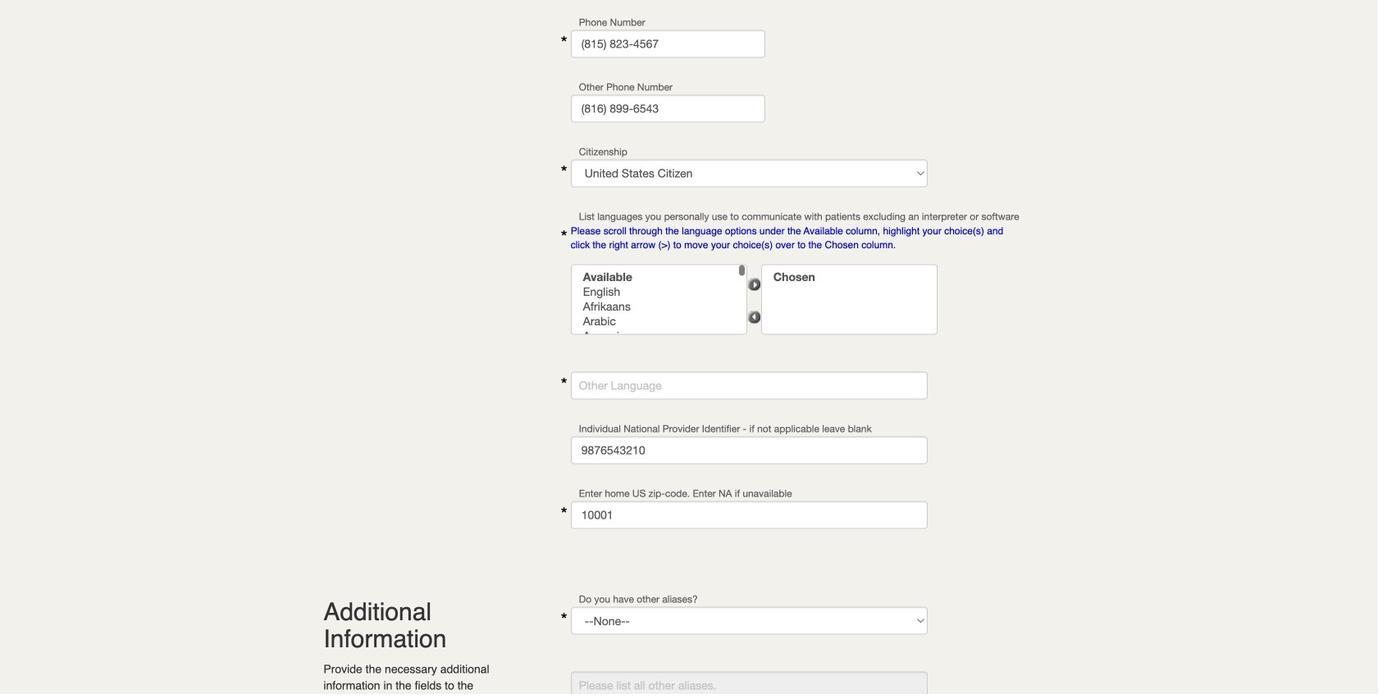 Task type: locate. For each thing, give the bounding box(es) containing it.
remove image
[[747, 310, 761, 324]]

None text field
[[571, 95, 766, 122], [571, 372, 928, 400], [571, 437, 928, 465], [571, 95, 766, 122], [571, 372, 928, 400], [571, 437, 928, 465]]

add image
[[747, 278, 761, 292]]

None text field
[[571, 30, 766, 58], [571, 502, 928, 530], [571, 30, 766, 58], [571, 502, 928, 530]]



Task type: vqa. For each thing, say whether or not it's contained in the screenshot.
icon. to the bottom
no



